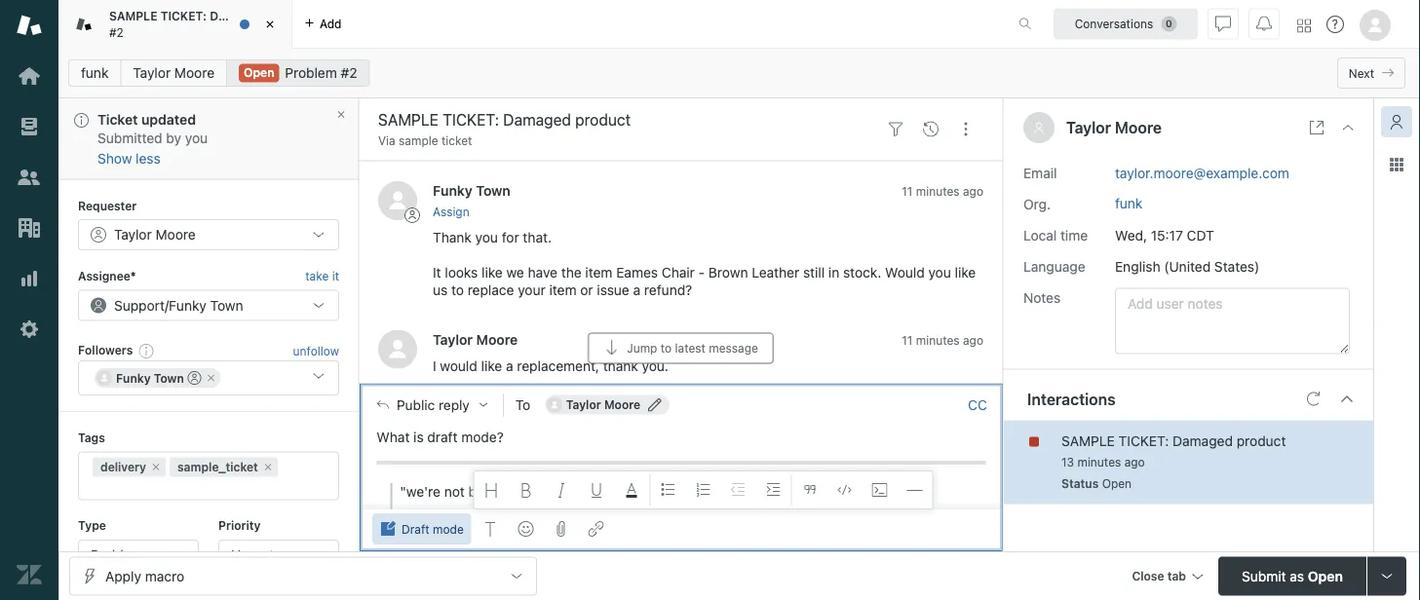 Task type: vqa. For each thing, say whether or not it's contained in the screenshot.
assign
yes



Task type: describe. For each thing, give the bounding box(es) containing it.
ticket
[[442, 134, 472, 148]]

taylor moore inside requester element
[[114, 226, 196, 243]]

taylor moore inside conversationlabel log
[[433, 332, 518, 348]]

ticket updated submitted by you show less
[[98, 112, 208, 166]]

show
[[98, 150, 132, 166]]

user is an agent image
[[188, 371, 202, 385]]

public
[[397, 397, 435, 413]]

problem button
[[78, 540, 199, 571]]

you inside "ticket updated submitted by you show less"
[[185, 130, 208, 146]]

taylor moore link inside conversationlabel log
[[433, 332, 518, 348]]

taylor inside requester element
[[114, 226, 152, 243]]

notes
[[1024, 290, 1061, 306]]

taylor right taylor.moore@example.com icon in the bottom left of the page
[[566, 398, 601, 412]]

code block (ctrl shift 6) image
[[873, 483, 888, 498]]

/
[[165, 297, 169, 313]]

jump to latest message button
[[588, 333, 774, 364]]

funky town assign
[[433, 183, 511, 219]]

13
[[1062, 456, 1075, 470]]

zendesk support image
[[17, 13, 42, 38]]

wed,
[[1116, 227, 1148, 243]]

button displays agent's chat status as invisible. image
[[1216, 16, 1232, 32]]

as
[[1291, 569, 1305, 585]]

funky town link
[[433, 183, 511, 200]]

funky town
[[116, 371, 184, 385]]

states)
[[1215, 258, 1260, 275]]

cc button
[[968, 396, 988, 414]]

bent"
[[542, 484, 577, 500]]

public reply
[[397, 397, 470, 413]]

views image
[[17, 114, 42, 139]]

Subject field
[[374, 108, 875, 132]]

add attachment image
[[554, 522, 569, 537]]

displays possible ticket submission types image
[[1380, 569, 1396, 585]]

11 minutes ago for thank you for that.
[[902, 185, 984, 199]]

like for i would like a replacement, thank you.
[[481, 359, 502, 375]]

cdt
[[1187, 227, 1215, 243]]

what is draft mode?
[[377, 429, 504, 445]]

organizations image
[[17, 216, 42, 241]]

submit as open
[[1243, 569, 1344, 585]]

followers
[[78, 343, 133, 357]]

taylor right user icon
[[1067, 118, 1112, 137]]

sample_ticket
[[177, 460, 258, 474]]

problem #2
[[285, 65, 357, 81]]

1 avatar image from the top
[[378, 182, 417, 221]]

submitted
[[98, 130, 163, 146]]

like inside eames chair - brown leather still in stock. would you like us to replace your item or issue a refund?
[[955, 265, 976, 281]]

11 minutes ago text field for i would like a replacement, thank you.
[[902, 334, 984, 348]]

the
[[562, 265, 582, 281]]

local
[[1024, 227, 1057, 243]]

ticket
[[98, 112, 138, 128]]

zendesk products image
[[1298, 19, 1312, 33]]

urgent button
[[218, 540, 339, 571]]

zendesk image
[[17, 563, 42, 588]]

add button
[[293, 0, 354, 48]]

funky for funky town assign
[[433, 183, 473, 200]]

interactions
[[1028, 390, 1116, 409]]

underline (cmd u) image
[[590, 483, 605, 498]]

jump to latest message
[[627, 342, 759, 355]]

apply
[[105, 569, 141, 585]]

bulleted list (cmd shift 8) image
[[661, 483, 677, 498]]

damaged for sample ticket: damaged product #2
[[210, 9, 264, 23]]

ago inside sample ticket: damaged product 13 minutes ago status open
[[1125, 456, 1146, 470]]

time
[[1061, 227, 1089, 243]]

wed, 15:17 cdt
[[1116, 227, 1215, 243]]

assignee*
[[78, 269, 136, 283]]

for
[[502, 230, 519, 246]]

apps image
[[1390, 157, 1405, 173]]

conversations
[[1075, 17, 1154, 31]]

latest
[[675, 342, 706, 355]]

you inside eames chair - brown leather still in stock. would you like us to replace your item or issue a refund?
[[929, 265, 952, 281]]

(united
[[1165, 258, 1211, 275]]

conversationlabel log
[[359, 90, 1004, 391]]

jump
[[627, 342, 658, 355]]

customer context image
[[1390, 114, 1405, 130]]

headings image
[[484, 483, 500, 498]]

take it button
[[305, 266, 339, 286]]

is
[[414, 429, 424, 445]]

eames chair - brown leather still in stock. would you like us to replace your item or issue a refund?
[[433, 265, 976, 298]]

product for sample ticket: damaged product #2
[[267, 9, 313, 23]]

have
[[528, 265, 558, 281]]

we
[[507, 265, 524, 281]]

moore inside secondary element
[[174, 65, 215, 81]]

message
[[709, 342, 759, 355]]

your
[[518, 282, 546, 298]]

just
[[516, 484, 539, 500]]

numbered list (cmd shift 7) image
[[696, 483, 712, 498]]

sample ticket: damaged product 13 minutes ago status open
[[1062, 433, 1287, 491]]

funky inside assignee* element
[[169, 297, 207, 313]]

assign button
[[433, 204, 470, 221]]

main element
[[0, 0, 59, 601]]

product for sample ticket: damaged product 13 minutes ago status open
[[1237, 433, 1287, 449]]

draft
[[428, 429, 458, 445]]

replacement,
[[517, 359, 600, 375]]

#2 inside the sample ticket: damaged product #2
[[109, 25, 124, 39]]

sample for sample ticket: damaged product #2
[[109, 9, 157, 23]]

"we're not broken just bent" - p!nk
[[400, 484, 620, 500]]

refund?
[[645, 282, 693, 298]]

moore inside requester element
[[156, 226, 196, 243]]

tabs tab list
[[59, 0, 999, 49]]

11 for i would like a replacement, thank you.
[[902, 334, 913, 348]]

reply
[[439, 397, 470, 413]]

customers image
[[17, 165, 42, 190]]

broken
[[469, 484, 512, 500]]

11 minutes ago text field for thank you for that.
[[902, 185, 984, 199]]

mode?
[[462, 429, 504, 445]]

11 minutes ago for i would like a replacement, thank you.
[[902, 334, 984, 348]]

user image
[[1036, 123, 1044, 133]]

show less button
[[98, 150, 161, 167]]

draft
[[402, 523, 430, 536]]

remove image inside funky town option
[[206, 372, 217, 384]]

or
[[581, 282, 594, 298]]

it
[[332, 269, 339, 283]]

2 avatar image from the top
[[378, 330, 417, 369]]

next
[[1350, 66, 1375, 80]]

13 minutes ago text field
[[1062, 456, 1146, 470]]

what
[[377, 429, 410, 445]]

close ticket collision notification image
[[335, 109, 347, 120]]

11 for thank you for that.
[[902, 185, 913, 199]]

secondary element
[[59, 54, 1421, 93]]

submit
[[1243, 569, 1287, 585]]

urgent
[[231, 547, 274, 563]]

it
[[433, 265, 441, 281]]

ticket: for sample ticket: damaged product #2
[[161, 9, 207, 23]]

take it
[[305, 269, 339, 283]]

minutes inside sample ticket: damaged product 13 minutes ago status open
[[1078, 456, 1122, 470]]

0 horizontal spatial a
[[506, 359, 514, 375]]

to inside eames chair - brown leather still in stock. would you like us to replace your item or issue a refund?
[[452, 282, 464, 298]]

conversations button
[[1054, 8, 1199, 39]]

draft mode
[[402, 523, 464, 536]]

funk for the right funk link
[[1116, 195, 1143, 211]]

1 horizontal spatial item
[[586, 265, 613, 281]]

taylor moore link inside secondary element
[[120, 59, 227, 87]]

thank you for that.
[[433, 230, 552, 246]]

english
[[1116, 258, 1161, 275]]

taylor.moore@example.com image
[[547, 397, 562, 413]]

requester element
[[78, 219, 339, 250]]

close image
[[1341, 120, 1357, 136]]

tags
[[78, 431, 105, 444]]

type
[[78, 519, 106, 532]]

close tab button
[[1124, 557, 1211, 599]]

thank
[[603, 359, 639, 375]]

funky for funky town
[[116, 371, 151, 385]]

reporting image
[[17, 266, 42, 292]]

insert emojis image
[[519, 522, 534, 537]]

in
[[829, 265, 840, 281]]

ago for i would like a replacement, thank you.
[[964, 334, 984, 348]]



Task type: locate. For each thing, give the bounding box(es) containing it.
taylor moore down thank
[[566, 398, 641, 412]]

product
[[267, 9, 313, 23], [1237, 433, 1287, 449]]

item
[[586, 265, 613, 281], [550, 282, 577, 298]]

taylor
[[133, 65, 171, 81], [1067, 118, 1112, 137], [114, 226, 152, 243], [433, 332, 473, 348], [566, 398, 601, 412]]

0 vertical spatial open
[[244, 66, 274, 79]]

sample
[[109, 9, 157, 23], [1062, 433, 1116, 449]]

- inside eames chair - brown leather still in stock. would you like us to replace your item or issue a refund?
[[699, 265, 705, 281]]

0 horizontal spatial ticket:
[[161, 9, 207, 23]]

get started image
[[17, 63, 42, 89]]

events image
[[924, 122, 939, 137]]

2 11 from the top
[[902, 334, 913, 348]]

2 vertical spatial you
[[929, 265, 952, 281]]

to inside button
[[661, 342, 672, 355]]

0 vertical spatial a
[[634, 282, 641, 298]]

taylor up would at the bottom
[[433, 332, 473, 348]]

remove image for sample_ticket
[[262, 461, 274, 473]]

- right chair
[[699, 265, 705, 281]]

via
[[378, 134, 396, 148]]

replace
[[468, 282, 514, 298]]

damaged inside sample ticket: damaged product 13 minutes ago status open
[[1173, 433, 1234, 449]]

taylor moore link up would at the bottom
[[433, 332, 518, 348]]

item inside eames chair - brown leather still in stock. would you like us to replace your item or issue a refund?
[[550, 282, 577, 298]]

to
[[516, 397, 531, 413]]

unfollow button
[[293, 342, 339, 359]]

1 horizontal spatial damaged
[[1173, 433, 1234, 449]]

moore left edit user image
[[605, 398, 641, 412]]

like right the would
[[955, 265, 976, 281]]

bold (cmd b) image
[[520, 483, 535, 498]]

2 horizontal spatial remove image
[[262, 461, 274, 473]]

sample
[[399, 134, 438, 148]]

moore up would at the bottom
[[476, 332, 518, 348]]

1 horizontal spatial open
[[1103, 477, 1132, 491]]

moore up support / funky town
[[156, 226, 196, 243]]

remove image right delivery
[[150, 461, 162, 473]]

1 vertical spatial 11 minutes ago text field
[[902, 334, 984, 348]]

1 vertical spatial ticket:
[[1119, 433, 1170, 449]]

like for it looks like we have the item
[[482, 265, 503, 281]]

you left for
[[476, 230, 498, 246]]

minutes for thank you for that.
[[917, 185, 960, 199]]

close image
[[260, 15, 280, 34]]

2 vertical spatial minutes
[[1078, 456, 1122, 470]]

0 vertical spatial you
[[185, 130, 208, 146]]

11 minutes ago text field down events image
[[902, 185, 984, 199]]

ticket: for sample ticket: damaged product 13 minutes ago status open
[[1119, 433, 1170, 449]]

not
[[445, 484, 465, 500]]

2 vertical spatial town
[[154, 371, 184, 385]]

taylor moore up updated
[[133, 65, 215, 81]]

ticket: inside the sample ticket: damaged product #2
[[161, 9, 207, 23]]

1 vertical spatial funk link
[[1116, 195, 1143, 211]]

a down eames
[[634, 282, 641, 298]]

still
[[804, 265, 825, 281]]

avatar image left assign
[[378, 182, 417, 221]]

tab
[[1168, 570, 1187, 584]]

apply macro
[[105, 569, 184, 585]]

town
[[476, 183, 511, 200], [210, 297, 243, 313], [154, 371, 184, 385]]

taylor moore right user icon
[[1067, 118, 1163, 137]]

1 vertical spatial town
[[210, 297, 243, 313]]

format text image
[[483, 522, 499, 537]]

problem inside popup button
[[91, 547, 143, 563]]

brown
[[709, 265, 748, 281]]

funky town option
[[95, 368, 221, 388]]

like
[[482, 265, 503, 281], [955, 265, 976, 281], [481, 359, 502, 375]]

stock.
[[844, 265, 882, 281]]

town inside option
[[154, 371, 184, 385]]

0 vertical spatial funky
[[433, 183, 473, 200]]

taylor moore down requester
[[114, 226, 196, 243]]

0 horizontal spatial funk link
[[68, 59, 121, 87]]

add
[[320, 17, 342, 31]]

like right would at the bottom
[[481, 359, 502, 375]]

sample inside sample ticket: damaged product 13 minutes ago status open
[[1062, 433, 1116, 449]]

0 horizontal spatial problem
[[91, 547, 143, 563]]

italic (cmd i) image
[[555, 483, 570, 498]]

decrease indent (cmd [) image
[[731, 483, 747, 498]]

ago right 13
[[1125, 456, 1146, 470]]

0 vertical spatial ago
[[964, 185, 984, 199]]

0 horizontal spatial -
[[581, 484, 587, 500]]

email
[[1024, 165, 1058, 181]]

0 vertical spatial 11 minutes ago text field
[[902, 185, 984, 199]]

town left user is an agent image
[[154, 371, 184, 385]]

1 horizontal spatial sample
[[1062, 433, 1116, 449]]

15:17
[[1152, 227, 1184, 243]]

hide composer image
[[673, 376, 689, 391]]

0 vertical spatial product
[[267, 9, 313, 23]]

ticket: left close image
[[161, 9, 207, 23]]

increase indent (cmd ]) image
[[766, 483, 782, 498]]

status
[[1062, 477, 1099, 491]]

language
[[1024, 258, 1086, 275]]

11 minutes ago up the cc
[[902, 334, 984, 348]]

close
[[1133, 570, 1165, 584]]

a inside eames chair - brown leather still in stock. would you like us to replace your item or issue a refund?
[[634, 282, 641, 298]]

tab
[[59, 0, 313, 49]]

i would like a replacement, thank you.
[[433, 359, 669, 375]]

view more details image
[[1310, 120, 1325, 136]]

ticket: inside sample ticket: damaged product 13 minutes ago status open
[[1119, 433, 1170, 449]]

sample for sample ticket: damaged product 13 minutes ago status open
[[1062, 433, 1116, 449]]

thank
[[433, 230, 472, 246]]

town for funky town assign
[[476, 183, 511, 200]]

2 horizontal spatial open
[[1309, 569, 1344, 585]]

2 horizontal spatial town
[[476, 183, 511, 200]]

1 horizontal spatial remove image
[[206, 372, 217, 384]]

to right us
[[452, 282, 464, 298]]

you right by
[[185, 130, 208, 146]]

code span (ctrl shift 5) image
[[837, 483, 853, 498]]

a left replacement,
[[506, 359, 514, 375]]

0 horizontal spatial funky
[[116, 371, 151, 385]]

1 vertical spatial sample
[[1062, 433, 1116, 449]]

you right the would
[[929, 265, 952, 281]]

0 horizontal spatial town
[[154, 371, 184, 385]]

taylor inside secondary element
[[133, 65, 171, 81]]

funk up ticket
[[81, 65, 109, 81]]

org.
[[1024, 196, 1051, 212]]

0 horizontal spatial to
[[452, 282, 464, 298]]

0 horizontal spatial product
[[267, 9, 313, 23]]

ticket:
[[161, 9, 207, 23], [1119, 433, 1170, 449]]

minutes for i would like a replacement, thank you.
[[917, 334, 960, 348]]

ticket actions image
[[959, 122, 974, 137]]

a
[[634, 282, 641, 298], [506, 359, 514, 375]]

sample inside the sample ticket: damaged product #2
[[109, 9, 157, 23]]

problem inside secondary element
[[285, 65, 337, 81]]

1 vertical spatial ago
[[964, 334, 984, 348]]

eames
[[617, 265, 658, 281]]

open inside sample ticket: damaged product 13 minutes ago status open
[[1103, 477, 1132, 491]]

ago up the cc
[[964, 334, 984, 348]]

0 vertical spatial funk link
[[68, 59, 121, 87]]

requester
[[78, 198, 137, 212]]

funky
[[433, 183, 473, 200], [169, 297, 207, 313], [116, 371, 151, 385]]

funk link up wed,
[[1116, 195, 1143, 211]]

1 horizontal spatial funk
[[1116, 195, 1143, 211]]

0 vertical spatial #2
[[109, 25, 124, 39]]

2 vertical spatial open
[[1309, 569, 1344, 585]]

issue
[[597, 282, 630, 298]]

taylor inside conversationlabel log
[[433, 332, 473, 348]]

- inside the public reply composer draft mode text field
[[581, 484, 587, 500]]

notifications image
[[1257, 16, 1273, 32]]

2 vertical spatial funky
[[116, 371, 151, 385]]

product inside sample ticket: damaged product 13 minutes ago status open
[[1237, 433, 1287, 449]]

11 minutes ago down events image
[[902, 185, 984, 199]]

product inside the sample ticket: damaged product #2
[[267, 9, 313, 23]]

0 horizontal spatial open
[[244, 66, 274, 79]]

#2 inside secondary element
[[341, 65, 357, 81]]

public reply button
[[360, 385, 503, 426]]

1 vertical spatial 11 minutes ago
[[902, 334, 984, 348]]

0 vertical spatial problem
[[285, 65, 337, 81]]

alert containing ticket updated
[[59, 99, 359, 180]]

damaged for sample ticket: damaged product 13 minutes ago status open
[[1173, 433, 1234, 449]]

funk link up ticket
[[68, 59, 121, 87]]

1 horizontal spatial a
[[634, 282, 641, 298]]

1 vertical spatial open
[[1103, 477, 1132, 491]]

1 horizontal spatial -
[[699, 265, 705, 281]]

funk inside funk link
[[81, 65, 109, 81]]

1 vertical spatial -
[[581, 484, 587, 500]]

funk
[[81, 65, 109, 81], [1116, 195, 1143, 211]]

2 vertical spatial ago
[[1125, 456, 1146, 470]]

info on adding followers image
[[139, 343, 154, 358]]

ago for thank you for that.
[[964, 185, 984, 199]]

1 horizontal spatial problem
[[285, 65, 337, 81]]

cc
[[969, 397, 988, 413]]

taylor moore
[[133, 65, 215, 81], [1067, 118, 1163, 137], [114, 226, 196, 243], [433, 332, 518, 348], [566, 398, 641, 412]]

taylor moore link
[[120, 59, 227, 87], [433, 332, 518, 348]]

sample ticket: damaged product #2
[[109, 9, 313, 39]]

2 11 minutes ago text field from the top
[[902, 334, 984, 348]]

open right as in the bottom right of the page
[[1309, 569, 1344, 585]]

by
[[166, 130, 181, 146]]

0 vertical spatial minutes
[[917, 185, 960, 199]]

alert
[[59, 99, 359, 180]]

admin image
[[17, 317, 42, 342]]

1 vertical spatial to
[[661, 342, 672, 355]]

minutes down the would
[[917, 334, 960, 348]]

avatar image left i
[[378, 330, 417, 369]]

0 vertical spatial funk
[[81, 65, 109, 81]]

0 vertical spatial damaged
[[210, 9, 264, 23]]

close tab
[[1133, 570, 1187, 584]]

priority
[[218, 519, 261, 532]]

minutes down events image
[[917, 185, 960, 199]]

item down the the
[[550, 282, 577, 298]]

delivery
[[100, 460, 146, 474]]

0 horizontal spatial #2
[[109, 25, 124, 39]]

taylor down requester
[[114, 226, 152, 243]]

funk link
[[68, 59, 121, 87], [1116, 195, 1143, 211]]

to up you.
[[661, 342, 672, 355]]

Add user notes text field
[[1116, 288, 1351, 355]]

0 vertical spatial 11 minutes ago
[[902, 185, 984, 199]]

minutes
[[917, 185, 960, 199], [917, 334, 960, 348], [1078, 456, 1122, 470]]

problem for problem #2
[[285, 65, 337, 81]]

11 minutes ago text field
[[902, 185, 984, 199], [902, 334, 984, 348]]

town right /
[[210, 297, 243, 313]]

local time
[[1024, 227, 1089, 243]]

open down 13 minutes ago 'text field' at the bottom right of page
[[1103, 477, 1132, 491]]

1 vertical spatial product
[[1237, 433, 1287, 449]]

1 11 minutes ago from the top
[[902, 185, 984, 199]]

updated
[[141, 112, 196, 128]]

quote (cmd shift 9) image
[[802, 483, 818, 498]]

1 vertical spatial problem
[[91, 547, 143, 563]]

1 horizontal spatial taylor moore link
[[433, 332, 518, 348]]

0 vertical spatial -
[[699, 265, 705, 281]]

1 11 minutes ago text field from the top
[[902, 185, 984, 199]]

take
[[305, 269, 329, 283]]

1 vertical spatial item
[[550, 282, 577, 298]]

minutes up status
[[1078, 456, 1122, 470]]

11 down the would
[[902, 334, 913, 348]]

0 horizontal spatial you
[[185, 130, 208, 146]]

- left underline (cmd u) icon at the bottom of page
[[581, 484, 587, 500]]

remove image
[[206, 372, 217, 384], [150, 461, 162, 473], [262, 461, 274, 473]]

2 horizontal spatial you
[[929, 265, 952, 281]]

0 vertical spatial sample
[[109, 9, 157, 23]]

user image
[[1034, 122, 1045, 134]]

horizontal rule (cmd shift l) image
[[908, 483, 923, 498]]

problem up apply
[[91, 547, 143, 563]]

damaged
[[210, 9, 264, 23], [1173, 433, 1234, 449]]

#2 up close ticket collision notification image
[[341, 65, 357, 81]]

draft mode button
[[373, 514, 472, 545]]

1 horizontal spatial #2
[[341, 65, 357, 81]]

add link (cmd k) image
[[589, 522, 604, 537]]

english (united states)
[[1116, 258, 1260, 275]]

problem
[[285, 65, 337, 81], [91, 547, 143, 563]]

damaged inside the sample ticket: damaged product #2
[[210, 9, 264, 23]]

1 horizontal spatial town
[[210, 297, 243, 313]]

taylor moore inside secondary element
[[133, 65, 215, 81]]

edit user image
[[649, 398, 662, 412]]

1 horizontal spatial funky
[[169, 297, 207, 313]]

moore
[[174, 65, 215, 81], [1116, 118, 1163, 137], [156, 226, 196, 243], [476, 332, 518, 348], [605, 398, 641, 412]]

town inside assignee* element
[[210, 297, 243, 313]]

0 horizontal spatial damaged
[[210, 9, 264, 23]]

open
[[244, 66, 274, 79], [1103, 477, 1132, 491], [1309, 569, 1344, 585]]

1 horizontal spatial product
[[1237, 433, 1287, 449]]

0 vertical spatial to
[[452, 282, 464, 298]]

i
[[433, 359, 437, 375]]

like up the replace
[[482, 265, 503, 281]]

looks
[[445, 265, 478, 281]]

funky right "funkytownclown1@gmail.com" image
[[116, 371, 151, 385]]

1 vertical spatial taylor moore link
[[433, 332, 518, 348]]

11 down filter image
[[902, 185, 913, 199]]

1 11 from the top
[[902, 185, 913, 199]]

0 horizontal spatial sample
[[109, 9, 157, 23]]

moore down the sample ticket: damaged product #2
[[174, 65, 215, 81]]

funky up the assign button
[[433, 183, 473, 200]]

1 vertical spatial funk
[[1116, 195, 1143, 211]]

funky inside option
[[116, 371, 151, 385]]

assignee* element
[[78, 290, 339, 321]]

macro
[[145, 569, 184, 585]]

open inside secondary element
[[244, 66, 274, 79]]

filter image
[[888, 122, 904, 137]]

would
[[440, 359, 478, 375]]

funk for funk link to the top
[[81, 65, 109, 81]]

0 vertical spatial town
[[476, 183, 511, 200]]

town up thank you for that.
[[476, 183, 511, 200]]

0 horizontal spatial taylor moore link
[[120, 59, 227, 87]]

town inside funky town assign
[[476, 183, 511, 200]]

1 vertical spatial avatar image
[[378, 330, 417, 369]]

1 vertical spatial you
[[476, 230, 498, 246]]

remove image right sample_ticket
[[262, 461, 274, 473]]

Public reply composer Draft mode text field
[[369, 426, 995, 518]]

0 vertical spatial taylor moore link
[[120, 59, 227, 87]]

get help image
[[1327, 16, 1345, 33]]

remove image right user is an agent image
[[206, 372, 217, 384]]

1 vertical spatial damaged
[[1173, 433, 1234, 449]]

moore up taylor.moore@example.com
[[1116, 118, 1163, 137]]

support
[[114, 297, 165, 313]]

1 vertical spatial a
[[506, 359, 514, 375]]

taylor up updated
[[133, 65, 171, 81]]

ago down ticket actions 'image'
[[964, 185, 984, 199]]

funky inside funky town assign
[[433, 183, 473, 200]]

1 horizontal spatial you
[[476, 230, 498, 246]]

taylor.moore@example.com
[[1116, 165, 1290, 181]]

1 vertical spatial 11
[[902, 334, 913, 348]]

0 vertical spatial avatar image
[[378, 182, 417, 221]]

ticket: up 13 minutes ago 'text field' at the bottom right of page
[[1119, 433, 1170, 449]]

#2 right 'zendesk support' image
[[109, 25, 124, 39]]

0 horizontal spatial remove image
[[150, 461, 162, 473]]

0 vertical spatial 11
[[902, 185, 913, 199]]

tab containing sample ticket: damaged product
[[59, 0, 313, 49]]

taylor moore up would at the bottom
[[433, 332, 518, 348]]

followers element
[[78, 360, 339, 395]]

leather
[[752, 265, 800, 281]]

1 horizontal spatial ticket:
[[1119, 433, 1170, 449]]

0 horizontal spatial funk
[[81, 65, 109, 81]]

assign
[[433, 206, 470, 219]]

moore inside conversationlabel log
[[476, 332, 518, 348]]

remove image for delivery
[[150, 461, 162, 473]]

town for funky town
[[154, 371, 184, 385]]

ago
[[964, 185, 984, 199], [964, 334, 984, 348], [1125, 456, 1146, 470]]

2 horizontal spatial funky
[[433, 183, 473, 200]]

11 minutes ago text field up the cc
[[902, 334, 984, 348]]

0 vertical spatial item
[[586, 265, 613, 281]]

open down close image
[[244, 66, 274, 79]]

1 vertical spatial #2
[[341, 65, 357, 81]]

1 vertical spatial minutes
[[917, 334, 960, 348]]

0 vertical spatial ticket:
[[161, 9, 207, 23]]

item up or
[[586, 265, 613, 281]]

unfollow
[[293, 344, 339, 357]]

via sample ticket
[[378, 134, 472, 148]]

funky right support
[[169, 297, 207, 313]]

1 horizontal spatial funk link
[[1116, 195, 1143, 211]]

problem for problem
[[91, 547, 143, 563]]

taylor moore link up updated
[[120, 59, 227, 87]]

you.
[[642, 359, 669, 375]]

0 horizontal spatial item
[[550, 282, 577, 298]]

1 horizontal spatial to
[[661, 342, 672, 355]]

problem down 'add' dropdown button
[[285, 65, 337, 81]]

1 vertical spatial funky
[[169, 297, 207, 313]]

funkytownclown1@gmail.com image
[[97, 370, 112, 386]]

funk up wed,
[[1116, 195, 1143, 211]]

mode
[[433, 523, 464, 536]]

avatar image
[[378, 182, 417, 221], [378, 330, 417, 369]]

11 minutes ago
[[902, 185, 984, 199], [902, 334, 984, 348]]

would
[[886, 265, 925, 281]]

2 11 minutes ago from the top
[[902, 334, 984, 348]]



